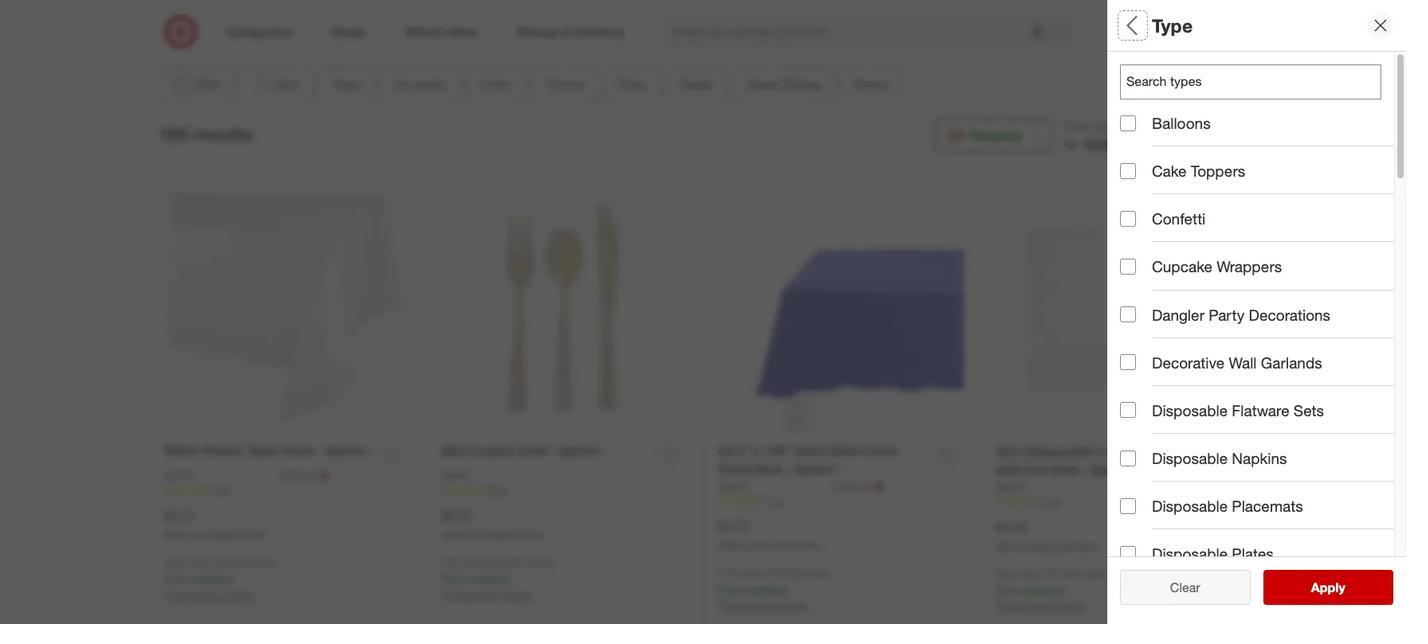 Task type: vqa. For each thing, say whether or not it's contained in the screenshot.
THE MODERN BARREL ACCENT CHAIR - WOVENBYRD, 1 OF 16 image
no



Task type: describe. For each thing, give the bounding box(es) containing it.
spritz link up 104
[[719, 479, 832, 495]]

all filters
[[1120, 14, 1197, 36]]

cupcake wrappers
[[1152, 258, 1282, 276]]

cover
[[863, 443, 899, 459]]

wrappers
[[1217, 258, 1282, 276]]

see
[[1295, 580, 1318, 596]]

1 horizontal spatial color button
[[1120, 163, 1395, 219]]

orders for 60ct cutlery gold - spritz™
[[527, 557, 555, 569]]

see results button
[[1263, 571, 1394, 606]]

1 vertical spatial guest rating button
[[1120, 386, 1395, 442]]

disposable plates
[[1152, 545, 1274, 564]]

spritz link down 60ct
[[441, 468, 471, 484]]

disposable for disposable plates
[[1152, 545, 1228, 564]]

exclusions for white plastic table cloth - spritz™
[[168, 589, 221, 602]]

disposable inside 30ct disposable lunch napkins with foil gold - spritz™
[[1026, 444, 1093, 460]]

spritz for spritz 'link' below 30ct
[[996, 480, 1025, 494]]

0 horizontal spatial gold
[[519, 443, 547, 459]]

purchased for cutlery
[[469, 529, 514, 541]]

cake toppers
[[1152, 162, 1246, 180]]

blue
[[756, 461, 783, 477]]

$35 for 60ct cutlery gold - spritz™
[[509, 557, 525, 569]]

when for 52.2" x 108" solid table cover royal blue - spritz™
[[719, 540, 744, 552]]

filter button
[[158, 67, 232, 102]]

30ct disposable lunch napkins with foil gold - spritz™ link
[[996, 443, 1205, 479]]

confetti
[[1152, 210, 1206, 228]]

deals inside all filters dialog
[[1120, 347, 1161, 365]]

$6.00 when purchased online
[[441, 508, 543, 541]]

¬ for cover
[[874, 479, 884, 495]]

shipping for 52.2" x 108" solid table cover royal blue - spritz™
[[744, 583, 787, 597]]

sponsored
[[1134, 38, 1181, 50]]

165 results
[[158, 122, 253, 145]]

apply. for table
[[224, 589, 254, 602]]

0 vertical spatial deals button
[[667, 67, 726, 102]]

- inside 52.2" x 108" solid table cover royal blue - spritz™
[[787, 461, 792, 477]]

none text field inside type dialog
[[1120, 65, 1382, 100]]

disposable for disposable placemats
[[1152, 497, 1228, 516]]

60ct
[[441, 443, 467, 459]]

guest rating inside all filters dialog
[[1120, 403, 1214, 421]]

0 horizontal spatial brand button
[[840, 67, 902, 102]]

$3.75 when purchased online for x
[[719, 519, 820, 552]]

search button
[[1048, 14, 1087, 53]]

decorative wall garlands
[[1152, 354, 1323, 372]]

disposable flatware sets
[[1152, 402, 1324, 420]]

262 link
[[164, 484, 410, 498]]

apply. for lunch
[[1056, 600, 1086, 614]]

purchased for plastic
[[192, 529, 237, 541]]

exclusions for 60ct cutlery gold - spritz™
[[445, 589, 499, 602]]

apply button
[[1263, 571, 1394, 606]]

Disposable Placemats checkbox
[[1120, 499, 1136, 515]]

$35 for 30ct disposable lunch napkins with foil gold - spritz™
[[1064, 569, 1079, 581]]

white
[[164, 443, 199, 459]]

toppers
[[1191, 162, 1246, 180]]

at for table
[[861, 479, 871, 493]]

52.2"
[[719, 443, 750, 459]]

featured
[[1120, 514, 1184, 533]]

0 vertical spatial occasion button
[[380, 67, 461, 102]]

clear all button
[[1120, 571, 1251, 606]]

sets
[[1294, 402, 1324, 420]]

brand inside all filters dialog
[[1120, 459, 1164, 477]]

plastic
[[202, 443, 243, 459]]

Cake Toppers checkbox
[[1120, 163, 1136, 179]]

0 horizontal spatial color
[[480, 76, 511, 92]]

with for 30ct disposable lunch napkins with foil gold - spritz™
[[1044, 569, 1061, 581]]

disposable for disposable napkins
[[1152, 449, 1228, 468]]

filters
[[1148, 14, 1197, 36]]

color inside all filters dialog
[[1120, 180, 1160, 198]]

exclusions apply. link for white plastic table cloth - spritz™
[[168, 589, 254, 602]]

shipping
[[969, 127, 1022, 143]]

exclusions apply. link for 52.2" x 108" solid table cover royal blue - spritz™
[[723, 600, 809, 613]]

52.2" x 108" solid table cover royal blue - spritz™
[[719, 443, 899, 477]]

108"
[[763, 443, 791, 459]]

spritz for spritz 'link' on top of 262
[[164, 469, 193, 482]]

lunch
[[1097, 444, 1134, 460]]

online for gold
[[517, 529, 543, 541]]

orders inside free with redcard or $35 orders to 40360
[[1215, 118, 1251, 134]]

only ships with $35 orders free shipping * * exclusions apply. for disposable
[[996, 569, 1110, 614]]

search
[[1048, 25, 1087, 41]]

only for white plastic table cloth - spritz™
[[164, 557, 184, 569]]

0 horizontal spatial price button
[[604, 67, 660, 102]]

spritz for spritz 'link' above 104
[[719, 479, 748, 493]]

plates
[[1232, 545, 1274, 564]]

white plastic table cloth - spritz™
[[164, 443, 370, 459]]

clear button
[[1120, 571, 1251, 606]]

Decorative Wall Garlands checkbox
[[1120, 355, 1136, 371]]

when for 30ct disposable lunch napkins with foil gold - spritz™
[[996, 541, 1021, 553]]

Balloons checkbox
[[1120, 115, 1136, 131]]

cloth
[[282, 443, 314, 459]]

Confetti checkbox
[[1120, 211, 1136, 227]]

30ct
[[996, 444, 1022, 460]]

free for 60ct cutlery gold - spritz™
[[441, 572, 464, 586]]

spritz link down 30ct
[[996, 479, 1025, 495]]

exclusions apply. link for 30ct disposable lunch napkins with foil gold - spritz™
[[1000, 600, 1086, 614]]

shipping for white plastic table cloth - spritz™
[[189, 572, 232, 586]]

party
[[1209, 306, 1245, 324]]

type dialog
[[1108, 0, 1406, 625]]

spritz for spritz 'link' underneath 60ct
[[441, 469, 471, 482]]

wall
[[1229, 354, 1257, 372]]

$3.50 when purchased online
[[996, 519, 1097, 553]]

0 horizontal spatial deals
[[680, 76, 712, 92]]

or
[[1176, 118, 1187, 134]]

disposable placemats
[[1152, 497, 1304, 516]]

Dangler Party Decorations checkbox
[[1120, 307, 1136, 323]]

to
[[1065, 136, 1078, 152]]

165
[[158, 122, 189, 145]]

apply
[[1311, 580, 1346, 596]]

results for 165 results
[[194, 122, 253, 145]]

$35 for white plastic table cloth - spritz™
[[232, 557, 247, 569]]

disposable napkins
[[1152, 449, 1287, 468]]

royal
[[719, 461, 753, 477]]

shipping button
[[936, 118, 1053, 153]]

with inside free with redcard or $35 orders to 40360
[[1094, 118, 1118, 134]]

all
[[1196, 580, 1209, 596]]

advertisement region
[[225, 0, 1181, 37]]

0 horizontal spatial theme button
[[531, 67, 598, 102]]

262
[[214, 484, 230, 496]]

104
[[768, 495, 784, 507]]

price button inside all filters dialog
[[1120, 275, 1395, 331]]

30ct disposable lunch napkins with foil gold - spritz™
[[996, 444, 1187, 478]]

0 horizontal spatial guest
[[746, 76, 780, 92]]

sort
[[275, 76, 299, 92]]

x
[[753, 443, 760, 459]]

table inside 52.2" x 108" solid table cover royal blue - spritz™
[[828, 443, 860, 459]]

napkins inside type dialog
[[1232, 449, 1287, 468]]

- inside 30ct disposable lunch napkins with foil gold - spritz™
[[1082, 462, 1087, 478]]

online for table
[[240, 529, 265, 541]]

spritz™ right cloth on the left of the page
[[327, 443, 370, 459]]

60ct cutlery gold - spritz™ link
[[441, 442, 602, 460]]

gold inside 30ct disposable lunch napkins with foil gold - spritz™
[[1050, 462, 1079, 478]]

filter
[[192, 76, 220, 92]]

theme inside all filters dialog
[[1120, 236, 1170, 254]]

only at ¬ for -
[[281, 468, 330, 484]]

0 vertical spatial brand
[[854, 76, 888, 92]]

spritz™ inside 30ct disposable lunch napkins with foil gold - spritz™
[[1091, 462, 1134, 478]]

$3.75 for white plastic table cloth - spritz™
[[164, 508, 195, 524]]

cake
[[1152, 162, 1187, 180]]

0 horizontal spatial type button
[[319, 67, 373, 102]]

purchased for x
[[746, 540, 792, 552]]

only for 52.2" x 108" solid table cover royal blue - spritz™
[[719, 568, 738, 580]]

free inside free with redcard or $35 orders to 40360
[[1065, 118, 1091, 134]]

when for 60ct cutlery gold - spritz™
[[441, 529, 466, 541]]

free for white plastic table cloth - spritz™
[[164, 572, 186, 586]]

Disposable Napkins checkbox
[[1120, 451, 1136, 467]]

only ships with $35 orders free shipping * * exclusions apply. for cutlery
[[441, 557, 555, 602]]

1 horizontal spatial brand button
[[1120, 442, 1395, 498]]

free with redcard or $35 orders to 40360
[[1065, 118, 1251, 152]]

dangler
[[1152, 306, 1205, 324]]

spritz™ up 564 link
[[559, 443, 602, 459]]

0 vertical spatial theme
[[545, 76, 584, 92]]

spritz link up 262
[[164, 468, 277, 484]]

exclusions for 30ct disposable lunch napkins with foil gold - spritz™
[[1000, 600, 1053, 614]]

type inside all filters dialog
[[1120, 68, 1154, 87]]

40360 button
[[1084, 135, 1119, 154]]

shipping for 30ct disposable lunch napkins with foil gold - spritz™
[[1021, 584, 1064, 597]]



Task type: locate. For each thing, give the bounding box(es) containing it.
1 vertical spatial theme button
[[1120, 219, 1395, 275]]

0 horizontal spatial napkins
[[1138, 444, 1187, 460]]

0 horizontal spatial rating
[[783, 76, 820, 92]]

at down cloth on the left of the page
[[306, 469, 316, 482]]

results right see
[[1321, 580, 1362, 596]]

564
[[491, 484, 507, 496]]

only at ¬ for table
[[835, 479, 884, 495]]

0 vertical spatial price button
[[604, 67, 660, 102]]

gold right the foil
[[1050, 462, 1079, 478]]

purchased inside $6.00 when purchased online
[[469, 529, 514, 541]]

0 vertical spatial theme button
[[531, 67, 598, 102]]

foil
[[1025, 462, 1047, 478]]

deals
[[680, 76, 712, 92], [1120, 347, 1161, 365]]

white plastic table cloth - spritz™ link
[[164, 442, 370, 460]]

occasion inside all filters dialog
[[1120, 124, 1188, 142]]

0 vertical spatial results
[[194, 122, 253, 145]]

results
[[194, 122, 253, 145], [1321, 580, 1362, 596]]

0 horizontal spatial occasion button
[[380, 67, 461, 102]]

$3.75 down white
[[164, 508, 195, 524]]

orders up toppers
[[1215, 118, 1251, 134]]

clear down disposable plates
[[1170, 580, 1201, 596]]

with down $6.00 when purchased online
[[489, 557, 507, 569]]

with down 262
[[212, 557, 229, 569]]

guest
[[746, 76, 780, 92], [1120, 403, 1163, 421]]

exclusions apply. link
[[168, 589, 254, 602], [445, 589, 532, 602], [723, 600, 809, 613], [1000, 600, 1086, 614]]

$35 for 52.2" x 108" solid table cover royal blue - spritz™
[[787, 568, 802, 580]]

only ships with $35 orders free shipping * * exclusions apply. for plastic
[[164, 557, 278, 602]]

purchased
[[192, 529, 237, 541], [469, 529, 514, 541], [746, 540, 792, 552], [1024, 541, 1069, 553]]

orders down $3.50 when purchased online
[[1082, 569, 1110, 581]]

30ct disposable lunch napkins with foil gold - spritz™ image
[[996, 188, 1242, 434], [996, 188, 1242, 434]]

$3.75 when purchased online
[[164, 508, 265, 541], [719, 519, 820, 552]]

only ships with $35 orders free shipping * * exclusions apply. for x
[[719, 568, 832, 613]]

disposable up disposable plates
[[1152, 497, 1228, 516]]

1 vertical spatial brand button
[[1120, 442, 1395, 498]]

see results
[[1295, 580, 1362, 596]]

1 horizontal spatial type button
[[1120, 52, 1395, 108]]

brand button down flatware
[[1120, 442, 1395, 498]]

napkins
[[1138, 444, 1187, 460], [1232, 449, 1287, 468]]

clear left the 'all'
[[1162, 580, 1193, 596]]

1 vertical spatial deals
[[1120, 347, 1161, 365]]

0 vertical spatial rating
[[783, 76, 820, 92]]

1 horizontal spatial deals
[[1120, 347, 1161, 365]]

0 horizontal spatial theme
[[545, 76, 584, 92]]

exclusions for 52.2" x 108" solid table cover royal blue - spritz™
[[723, 600, 776, 613]]

1 clear from the left
[[1162, 580, 1193, 596]]

placemats
[[1232, 497, 1304, 516]]

spritz™ down lunch
[[1091, 462, 1134, 478]]

with down $3.50 when purchased online
[[1044, 569, 1061, 581]]

1 horizontal spatial at
[[861, 479, 871, 493]]

0 horizontal spatial price
[[618, 76, 647, 92]]

deals down advertisement region in the top of the page
[[680, 76, 712, 92]]

1 horizontal spatial theme
[[1120, 236, 1170, 254]]

$3.75 down royal
[[719, 519, 750, 535]]

¬ down cover
[[874, 479, 884, 495]]

when inside $3.50 when purchased online
[[996, 541, 1021, 553]]

disposable up the disposable placemats
[[1152, 449, 1228, 468]]

online down 262 link
[[240, 529, 265, 541]]

52.2" x 108" solid table cover royal blue - spritz™ image
[[719, 188, 964, 433], [719, 188, 964, 433]]

purchased down $6.00 on the left of page
[[469, 529, 514, 541]]

2 table from the left
[[828, 443, 860, 459]]

with inside 30ct disposable lunch napkins with foil gold - spritz™
[[996, 462, 1022, 478]]

garlands
[[1261, 354, 1323, 372]]

color
[[480, 76, 511, 92], [1120, 180, 1160, 198]]

only for 30ct disposable lunch napkins with foil gold - spritz™
[[996, 569, 1016, 581]]

napkins inside 30ct disposable lunch napkins with foil gold - spritz™
[[1138, 444, 1187, 460]]

spritz down white
[[164, 469, 193, 482]]

guest rating button
[[732, 67, 834, 102], [1120, 386, 1395, 442]]

online
[[240, 529, 265, 541], [517, 529, 543, 541], [794, 540, 820, 552], [1072, 541, 1097, 553]]

spritz
[[164, 469, 193, 482], [441, 469, 471, 482], [719, 479, 748, 493], [996, 480, 1025, 494]]

all filters dialog
[[1108, 0, 1406, 625]]

*
[[232, 572, 236, 586], [509, 572, 513, 586], [787, 583, 791, 597], [1064, 584, 1068, 597], [164, 589, 168, 602], [441, 589, 445, 602], [719, 600, 723, 613], [996, 600, 1000, 614]]

online left disposable plates checkbox
[[1072, 541, 1097, 553]]

with down 30ct
[[996, 462, 1022, 478]]

1 horizontal spatial brand
[[1120, 459, 1164, 477]]

0 vertical spatial deals
[[680, 76, 712, 92]]

featured button
[[1120, 498, 1395, 554]]

free
[[1065, 118, 1091, 134], [164, 572, 186, 586], [441, 572, 464, 586], [719, 583, 741, 597], [996, 584, 1018, 597]]

104 link
[[719, 495, 964, 509]]

decorations
[[1249, 306, 1331, 324]]

0 vertical spatial guest rating
[[746, 76, 820, 92]]

1 vertical spatial results
[[1321, 580, 1362, 596]]

with
[[1094, 118, 1118, 134], [996, 462, 1022, 478], [212, 557, 229, 569], [489, 557, 507, 569], [766, 568, 784, 580], [1044, 569, 1061, 581]]

orders
[[1215, 118, 1251, 134], [250, 557, 278, 569], [527, 557, 555, 569], [805, 568, 832, 580], [1082, 569, 1110, 581]]

1 vertical spatial theme
[[1120, 236, 1170, 254]]

table left cloth on the left of the page
[[247, 443, 278, 459]]

1 horizontal spatial occasion button
[[1120, 108, 1395, 163]]

orders for 52.2" x 108" solid table cover royal blue - spritz™
[[805, 568, 832, 580]]

brand up the disposable placemats checkbox in the right bottom of the page
[[1120, 459, 1164, 477]]

0 horizontal spatial ¬
[[319, 468, 330, 484]]

free for 52.2" x 108" solid table cover royal blue - spritz™
[[719, 583, 741, 597]]

ships for 30ct disposable lunch napkins with foil gold - spritz™
[[1018, 569, 1041, 581]]

0 vertical spatial gold
[[519, 443, 547, 459]]

when inside $6.00 when purchased online
[[441, 529, 466, 541]]

$35 inside free with redcard or $35 orders to 40360
[[1191, 118, 1211, 134]]

$3.75 when purchased online down 104
[[719, 519, 820, 552]]

guest inside all filters dialog
[[1120, 403, 1163, 421]]

at for -
[[306, 469, 316, 482]]

disposable down decorative
[[1152, 402, 1228, 420]]

with for 60ct cutlery gold - spritz™
[[489, 557, 507, 569]]

spritz link
[[164, 468, 277, 484], [441, 468, 471, 484], [719, 479, 832, 495], [996, 479, 1025, 495]]

$3.75 when purchased online for plastic
[[164, 508, 265, 541]]

type inside dialog
[[1152, 14, 1193, 36]]

online down 564 link
[[517, 529, 543, 541]]

0 horizontal spatial at
[[306, 469, 316, 482]]

0 vertical spatial occasion
[[393, 76, 447, 92]]

online down the 104 link in the right of the page
[[794, 540, 820, 552]]

1 horizontal spatial guest
[[1120, 403, 1163, 421]]

solid
[[794, 443, 825, 459]]

only ships with $35 orders free shipping * * exclusions apply.
[[164, 557, 278, 602], [441, 557, 555, 602], [719, 568, 832, 613], [996, 569, 1110, 614]]

0 horizontal spatial $3.75 when purchased online
[[164, 508, 265, 541]]

type up the sponsored
[[1152, 14, 1193, 36]]

with for 52.2" x 108" solid table cover royal blue - spritz™
[[766, 568, 784, 580]]

1 horizontal spatial guest rating
[[1120, 403, 1214, 421]]

only at ¬ down cover
[[835, 479, 884, 495]]

114
[[1046, 496, 1061, 508]]

purchased down 262
[[192, 529, 237, 541]]

results for see results
[[1321, 580, 1362, 596]]

$3.75 when purchased online down 262
[[164, 508, 265, 541]]

0 horizontal spatial only at ¬
[[281, 468, 330, 484]]

apply.
[[224, 589, 254, 602], [502, 589, 532, 602], [779, 600, 809, 613], [1056, 600, 1086, 614]]

1 horizontal spatial rating
[[1167, 403, 1214, 421]]

¬ down white plastic table cloth - spritz™ link at the bottom of the page
[[319, 468, 330, 484]]

deals button
[[667, 67, 726, 102], [1120, 331, 1395, 386]]

rating down decorative
[[1167, 403, 1214, 421]]

orders down the 104 link in the right of the page
[[805, 568, 832, 580]]

online inside $3.50 when purchased online
[[1072, 541, 1097, 553]]

1 horizontal spatial deals button
[[1120, 331, 1395, 386]]

60ct cutlery gold - spritz™
[[441, 443, 602, 459]]

1 horizontal spatial color
[[1120, 180, 1160, 198]]

$3.75 for 52.2" x 108" solid table cover royal blue - spritz™
[[719, 519, 750, 535]]

0 horizontal spatial table
[[247, 443, 278, 459]]

balloons
[[1152, 114, 1211, 132]]

Disposable Plates checkbox
[[1120, 547, 1136, 562]]

free for 30ct disposable lunch napkins with foil gold - spritz™
[[996, 584, 1018, 597]]

table right solid
[[828, 443, 860, 459]]

decorative
[[1152, 354, 1225, 372]]

orders for white plastic table cloth - spritz™
[[250, 557, 278, 569]]

0 horizontal spatial guest rating button
[[732, 67, 834, 102]]

spritz™ inside 52.2" x 108" solid table cover royal blue - spritz™
[[796, 461, 839, 477]]

0 horizontal spatial $3.75
[[164, 508, 195, 524]]

brand button down 'what can we help you find? suggestions appear below' search field
[[840, 67, 902, 102]]

all
[[1120, 14, 1142, 36]]

0 horizontal spatial occasion
[[393, 76, 447, 92]]

Cupcake Wrappers checkbox
[[1120, 259, 1136, 275]]

theme button
[[531, 67, 598, 102], [1120, 219, 1395, 275]]

sort button
[[239, 67, 313, 102]]

only at ¬ down cloth on the left of the page
[[281, 468, 330, 484]]

online inside $6.00 when purchased online
[[517, 529, 543, 541]]

disposable up the foil
[[1026, 444, 1093, 460]]

Disposable Flatware Sets checkbox
[[1120, 403, 1136, 419]]

1 horizontal spatial table
[[828, 443, 860, 459]]

cupcake
[[1152, 258, 1213, 276]]

redcard
[[1121, 118, 1172, 134]]

at up the 104 link in the right of the page
[[861, 479, 871, 493]]

spritz™ down solid
[[796, 461, 839, 477]]

0 vertical spatial brand button
[[840, 67, 902, 102]]

What can we help you find? suggestions appear below search field
[[663, 14, 1059, 49]]

114 link
[[996, 495, 1242, 509]]

disposable for disposable flatware sets
[[1152, 402, 1228, 420]]

clear all
[[1162, 580, 1209, 596]]

ships for 60ct cutlery gold - spritz™
[[464, 557, 486, 569]]

guest rating
[[746, 76, 820, 92], [1120, 403, 1214, 421]]

60ct cutlery gold - spritz™ image
[[441, 188, 687, 433], [441, 188, 687, 433]]

with down 104
[[766, 568, 784, 580]]

40360
[[1084, 136, 1119, 152]]

0 vertical spatial price
[[618, 76, 647, 92]]

$3.50
[[996, 519, 1027, 535]]

shipping
[[189, 572, 232, 586], [467, 572, 509, 586], [744, 583, 787, 597], [1021, 584, 1064, 597]]

disposable up "clear" button
[[1152, 545, 1228, 564]]

0 vertical spatial guest rating button
[[732, 67, 834, 102]]

1 vertical spatial gold
[[1050, 462, 1079, 478]]

purchased inside $3.50 when purchased online
[[1024, 541, 1069, 553]]

¬ for spritz™
[[319, 468, 330, 484]]

1 horizontal spatial napkins
[[1232, 449, 1287, 468]]

dangler party decorations
[[1152, 306, 1331, 324]]

0 horizontal spatial guest rating
[[746, 76, 820, 92]]

None text field
[[1120, 65, 1382, 100]]

orders down 262 link
[[250, 557, 278, 569]]

1 vertical spatial guest rating
[[1120, 403, 1214, 421]]

0 horizontal spatial brand
[[854, 76, 888, 92]]

price inside all filters dialog
[[1120, 291, 1158, 310]]

flatware
[[1232, 402, 1290, 420]]

2 clear from the left
[[1170, 580, 1201, 596]]

1 horizontal spatial results
[[1321, 580, 1362, 596]]

purchased down 104
[[746, 540, 792, 552]]

0 vertical spatial color
[[480, 76, 511, 92]]

1 horizontal spatial price button
[[1120, 275, 1395, 331]]

1 vertical spatial price
[[1120, 291, 1158, 310]]

only for 60ct cutlery gold - spritz™
[[441, 557, 461, 569]]

0 horizontal spatial deals button
[[667, 67, 726, 102]]

apply. for 108"
[[779, 600, 809, 613]]

price button
[[604, 67, 660, 102], [1120, 275, 1395, 331]]

1 horizontal spatial guest rating button
[[1120, 386, 1395, 442]]

1 horizontal spatial only at ¬
[[835, 479, 884, 495]]

napkins down flatware
[[1232, 449, 1287, 468]]

clear inside button
[[1170, 580, 1201, 596]]

with up 40360
[[1094, 118, 1118, 134]]

type down the sponsored
[[1120, 68, 1154, 87]]

- left disposable napkins checkbox in the bottom of the page
[[1082, 462, 1087, 478]]

1 horizontal spatial ¬
[[874, 479, 884, 495]]

clear inside button
[[1162, 580, 1193, 596]]

results inside see results 'button'
[[1321, 580, 1362, 596]]

1 horizontal spatial gold
[[1050, 462, 1079, 478]]

0 vertical spatial color button
[[467, 67, 525, 102]]

white plastic table cloth - spritz™ image
[[164, 188, 410, 433], [164, 188, 410, 433]]

1 vertical spatial deals button
[[1120, 331, 1395, 386]]

brand
[[854, 76, 888, 92], [1120, 459, 1164, 477]]

with for white plastic table cloth - spritz™
[[212, 557, 229, 569]]

$3.75
[[164, 508, 195, 524], [719, 519, 750, 535]]

1 horizontal spatial occasion
[[1120, 124, 1188, 142]]

52.2" x 108" solid table cover royal blue - spritz™ link
[[719, 442, 927, 479]]

shipping for 60ct cutlery gold - spritz™
[[467, 572, 509, 586]]

only at ¬
[[281, 468, 330, 484], [835, 479, 884, 495]]

spritz™
[[327, 443, 370, 459], [559, 443, 602, 459], [796, 461, 839, 477], [1091, 462, 1134, 478]]

gold right "cutlery"
[[519, 443, 547, 459]]

disposable
[[1152, 402, 1228, 420], [1026, 444, 1093, 460], [1152, 449, 1228, 468], [1152, 497, 1228, 516], [1152, 545, 1228, 564]]

1 vertical spatial color
[[1120, 180, 1160, 198]]

0 horizontal spatial results
[[194, 122, 253, 145]]

orders down $6.00 when purchased online
[[527, 557, 555, 569]]

1 vertical spatial rating
[[1167, 403, 1214, 421]]

ships for 52.2" x 108" solid table cover royal blue - spritz™
[[741, 568, 764, 580]]

564 link
[[441, 484, 687, 498]]

1 vertical spatial guest
[[1120, 403, 1163, 421]]

clear for clear all
[[1162, 580, 1193, 596]]

- right blue
[[787, 461, 792, 477]]

1 vertical spatial occasion
[[1120, 124, 1188, 142]]

ships
[[186, 557, 209, 569], [464, 557, 486, 569], [741, 568, 764, 580], [1018, 569, 1041, 581]]

napkins right disposable napkins checkbox in the bottom of the page
[[1138, 444, 1187, 460]]

rating inside all filters dialog
[[1167, 403, 1214, 421]]

rating down 'what can we help you find? suggestions appear below' search field
[[783, 76, 820, 92]]

0 horizontal spatial color button
[[467, 67, 525, 102]]

orders for 30ct disposable lunch napkins with foil gold - spritz™
[[1082, 569, 1110, 581]]

ships for white plastic table cloth - spritz™
[[186, 557, 209, 569]]

spritz down 30ct
[[996, 480, 1025, 494]]

when for white plastic table cloth - spritz™
[[164, 529, 189, 541]]

occasion button
[[380, 67, 461, 102], [1120, 108, 1395, 163]]

online for lunch
[[1072, 541, 1097, 553]]

apply. for gold
[[502, 589, 532, 602]]

when
[[164, 529, 189, 541], [441, 529, 466, 541], [719, 540, 744, 552], [996, 541, 1021, 553]]

- up 564 link
[[551, 443, 556, 459]]

1 table from the left
[[247, 443, 278, 459]]

1 vertical spatial occasion button
[[1120, 108, 1395, 163]]

results right 165
[[194, 122, 253, 145]]

- right cloth on the left of the page
[[318, 443, 323, 459]]

clear for clear
[[1170, 580, 1201, 596]]

spritz down royal
[[719, 479, 748, 493]]

spritz down 60ct
[[441, 469, 471, 482]]

deals down the dangler party decorations option
[[1120, 347, 1161, 365]]

purchased for disposable
[[1024, 541, 1069, 553]]

purchased down $3.50
[[1024, 541, 1069, 553]]

¬
[[319, 468, 330, 484], [874, 479, 884, 495]]

online for 108"
[[794, 540, 820, 552]]

-
[[318, 443, 323, 459], [551, 443, 556, 459], [787, 461, 792, 477], [1082, 462, 1087, 478]]

brand down 'what can we help you find? suggestions appear below' search field
[[854, 76, 888, 92]]

at
[[306, 469, 316, 482], [861, 479, 871, 493]]

1 vertical spatial brand
[[1120, 459, 1164, 477]]

$6.00
[[441, 508, 473, 524]]

exclusions apply. link for 60ct cutlery gold - spritz™
[[445, 589, 532, 602]]

1 vertical spatial price button
[[1120, 275, 1395, 331]]

type right sort
[[333, 76, 360, 92]]

1 horizontal spatial price
[[1120, 291, 1158, 310]]

0 vertical spatial guest
[[746, 76, 780, 92]]

1 horizontal spatial $3.75
[[719, 519, 750, 535]]

exclusions
[[168, 589, 221, 602], [445, 589, 499, 602], [723, 600, 776, 613], [1000, 600, 1053, 614]]

1 horizontal spatial theme button
[[1120, 219, 1395, 275]]

1 vertical spatial color button
[[1120, 163, 1395, 219]]

cutlery
[[471, 443, 515, 459]]

1 horizontal spatial $3.75 when purchased online
[[719, 519, 820, 552]]



